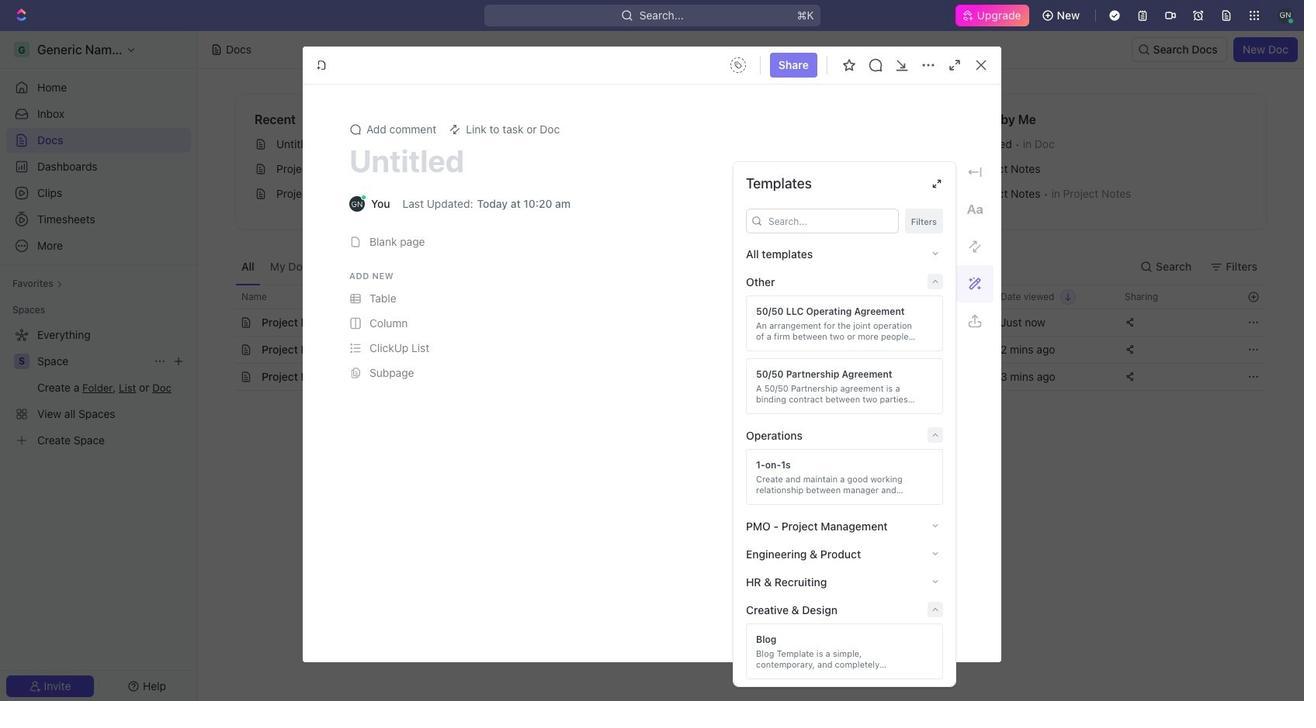 Task type: locate. For each thing, give the bounding box(es) containing it.
3 cell from the top
[[218, 364, 235, 390]]

0 vertical spatial cell
[[218, 310, 235, 336]]

4 row from the top
[[218, 363, 1267, 391]]

cell for 2nd row from the bottom of the page
[[218, 337, 235, 363]]

dropdown menu image
[[726, 53, 750, 78]]

2 cell from the top
[[218, 337, 235, 363]]

1 cell from the top
[[218, 310, 235, 336]]

cell for 1st row from the bottom
[[218, 364, 235, 390]]

tab list
[[235, 248, 620, 285]]

2 vertical spatial cell
[[218, 364, 235, 390]]

1 vertical spatial cell
[[218, 337, 235, 363]]

column header
[[218, 285, 235, 310]]

table
[[218, 285, 1267, 391]]

cell
[[218, 310, 235, 336], [218, 337, 235, 363], [218, 364, 235, 390]]

no favorited docs image
[[720, 129, 782, 191]]

row
[[218, 285, 1267, 310], [218, 309, 1267, 337], [218, 336, 1267, 364], [218, 363, 1267, 391]]



Task type: vqa. For each thing, say whether or not it's contained in the screenshot.
the right user group icon
no



Task type: describe. For each thing, give the bounding box(es) containing it.
1 row from the top
[[218, 285, 1267, 310]]

2 row from the top
[[218, 309, 1267, 337]]

space, , element
[[14, 354, 29, 369]]

Search... text field
[[768, 210, 893, 233]]

cell for 3rd row from the bottom
[[218, 310, 235, 336]]

sidebar navigation
[[0, 31, 198, 702]]

3 row from the top
[[218, 336, 1267, 364]]



